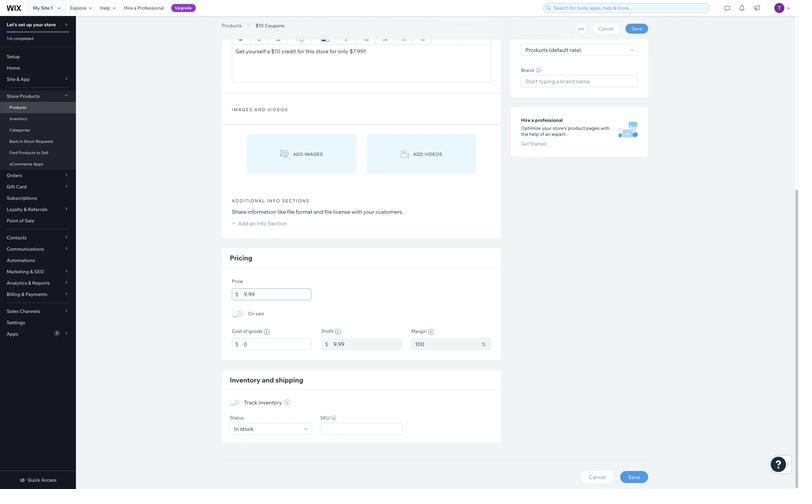 Task type: vqa. For each thing, say whether or not it's contained in the screenshot.
& corresponding to Billing
yes



Task type: locate. For each thing, give the bounding box(es) containing it.
0 horizontal spatial get
[[236, 48, 245, 55]]

info tooltip image right profit
[[335, 329, 341, 335]]

find
[[9, 150, 18, 155]]

file left license
[[324, 209, 332, 215]]

of
[[540, 131, 545, 137], [19, 218, 24, 224], [243, 329, 248, 335]]

of for point of sale
[[19, 218, 24, 224]]

%
[[482, 341, 486, 348]]

point of sale
[[7, 218, 34, 224]]

videos
[[425, 152, 443, 157]]

None text field
[[244, 289, 312, 301]]

add an info section
[[237, 220, 287, 227]]

cancel for cancel button to the bottom
[[589, 474, 606, 481]]

a right yourself
[[267, 48, 270, 55]]

and for shipping
[[262, 376, 274, 385]]

your right up
[[33, 22, 43, 28]]

0 vertical spatial store
[[44, 22, 56, 28]]

images
[[232, 107, 253, 112]]

with
[[601, 125, 610, 131], [352, 209, 362, 215]]

1 horizontal spatial of
[[243, 329, 248, 335]]

site right 'my'
[[41, 5, 50, 11]]

info tooltip image
[[569, 34, 574, 39], [264, 329, 270, 335], [335, 329, 341, 335], [428, 329, 434, 335]]

1 horizontal spatial hire
[[521, 117, 531, 123]]

1 vertical spatial store
[[316, 48, 329, 55]]

and left videos
[[255, 107, 266, 112]]

get left yourself
[[236, 48, 245, 55]]

& for billing
[[21, 292, 24, 298]]

2 vertical spatial a
[[532, 117, 534, 123]]

1 horizontal spatial an
[[546, 131, 551, 137]]

your left customers.
[[364, 209, 375, 215]]

store
[[44, 22, 56, 28], [316, 48, 329, 55]]

0 vertical spatial site
[[41, 5, 50, 11]]

Start typing a brand name field
[[524, 76, 636, 87]]

0 horizontal spatial products link
[[0, 102, 76, 113]]

0 horizontal spatial hire
[[124, 5, 133, 11]]

add right gallery icon
[[293, 152, 303, 157]]

help
[[530, 131, 539, 137]]

add
[[293, 152, 303, 157], [414, 152, 423, 157]]

up
[[26, 22, 32, 28]]

0 vertical spatial your
[[33, 22, 43, 28]]

on
[[248, 311, 255, 317]]

0 vertical spatial hire
[[124, 5, 133, 11]]

0 vertical spatial cancel
[[599, 26, 614, 32]]

site & app button
[[0, 74, 76, 85]]

1 horizontal spatial inventory
[[230, 376, 261, 385]]

cancel for topmost cancel button
[[599, 26, 614, 32]]

hire inside $10 coupons form
[[521, 117, 531, 123]]

0 horizontal spatial for
[[297, 48, 304, 55]]

1 horizontal spatial products link
[[219, 22, 245, 29]]

an left info
[[250, 220, 256, 227]]

0 horizontal spatial 1
[[51, 5, 53, 11]]

2 vertical spatial your
[[364, 209, 375, 215]]

and right format
[[314, 209, 323, 215]]

generate ai text button
[[440, 20, 491, 28]]

& inside dropdown button
[[21, 292, 24, 298]]

add for add videos
[[414, 152, 423, 157]]

only
[[338, 48, 349, 55]]

0 horizontal spatial file
[[287, 209, 295, 215]]

of inside optimize your store's product pages with the help of an expert.
[[540, 131, 545, 137]]

store products button
[[0, 91, 76, 102]]

your inside optimize your store's product pages with the help of an expert.
[[542, 125, 552, 131]]

1 vertical spatial cancel button
[[581, 472, 614, 484]]

save button
[[626, 24, 649, 34], [620, 472, 649, 484]]

file right like
[[287, 209, 295, 215]]

hire for hire a professional
[[124, 5, 133, 11]]

1 vertical spatial an
[[250, 220, 256, 227]]

0 horizontal spatial inventory
[[9, 116, 27, 121]]

contacts button
[[0, 232, 76, 244]]

requests
[[36, 139, 53, 144]]

cost
[[232, 329, 242, 335]]

shipping
[[276, 376, 303, 385]]

setup link
[[0, 51, 76, 62]]

0 horizontal spatial of
[[19, 218, 24, 224]]

1 vertical spatial with
[[352, 209, 362, 215]]

1 horizontal spatial for
[[330, 48, 337, 55]]

communications
[[7, 246, 44, 252]]

1 vertical spatial 1
[[56, 331, 58, 336]]

0 vertical spatial get
[[236, 48, 245, 55]]

1 horizontal spatial file
[[324, 209, 332, 215]]

1 vertical spatial site
[[7, 76, 15, 82]]

info tooltip image for cost of goods
[[264, 329, 270, 335]]

on sale
[[248, 311, 264, 317]]

billing
[[7, 292, 20, 298]]

$ down price
[[235, 291, 239, 298]]

1 vertical spatial of
[[19, 218, 24, 224]]

like
[[278, 209, 286, 215]]

info tooltip image right group
[[569, 34, 574, 39]]

hire a professional
[[521, 117, 563, 123]]

with inside optimize your store's product pages with the help of an expert.
[[601, 125, 610, 131]]

0 vertical spatial and
[[255, 107, 266, 112]]

1 horizontal spatial add
[[414, 152, 423, 157]]

None field
[[232, 424, 303, 435], [323, 424, 401, 435], [232, 424, 303, 435], [323, 424, 401, 435]]

0 horizontal spatial your
[[33, 22, 43, 28]]

format
[[296, 209, 313, 215]]

section
[[268, 220, 287, 227]]

info
[[267, 198, 281, 204]]

1 horizontal spatial your
[[364, 209, 375, 215]]

products
[[222, 23, 242, 29], [526, 47, 548, 53], [20, 93, 40, 99], [9, 105, 26, 110], [18, 150, 36, 155]]

margin
[[412, 329, 427, 335]]

None text field
[[244, 339, 312, 351], [334, 339, 402, 351], [412, 339, 479, 351], [244, 339, 312, 351], [334, 339, 402, 351], [412, 339, 479, 351]]

2 add from the left
[[414, 152, 423, 157]]

hire a professional
[[124, 5, 164, 11]]

0 horizontal spatial a
[[134, 5, 136, 11]]

$
[[235, 291, 239, 298], [235, 341, 239, 348], [325, 341, 328, 348]]

store right this at left
[[316, 48, 329, 55]]

billing & payments
[[7, 292, 47, 298]]

0 horizontal spatial an
[[250, 220, 256, 227]]

1 inside sidebar element
[[56, 331, 58, 336]]

with right license
[[352, 209, 362, 215]]

& right the "loyalty"
[[24, 207, 27, 213]]

find products to sell
[[9, 150, 48, 155]]

of right cost
[[243, 329, 248, 335]]

& left "app" on the top left
[[16, 76, 20, 82]]

for left this at left
[[297, 48, 304, 55]]

1 horizontal spatial a
[[267, 48, 270, 55]]

$ down profit
[[325, 341, 328, 348]]

store
[[7, 93, 19, 99]]

professional
[[138, 5, 164, 11]]

1
[[51, 5, 53, 11], [56, 331, 58, 336]]

of left sale at top
[[19, 218, 24, 224]]

apps down settings
[[7, 331, 18, 337]]

1 horizontal spatial apps
[[33, 162, 43, 167]]

products link
[[219, 22, 245, 29], [0, 102, 76, 113]]

0 vertical spatial save
[[632, 26, 643, 32]]

settings link
[[0, 317, 76, 329]]

&
[[16, 76, 20, 82], [24, 207, 27, 213], [30, 269, 33, 275], [28, 280, 31, 286], [21, 292, 24, 298]]

2 vertical spatial of
[[243, 329, 248, 335]]

with right the pages
[[601, 125, 610, 131]]

info tooltip image for profit
[[335, 329, 341, 335]]

hire right help button
[[124, 5, 133, 11]]

site down home
[[7, 76, 15, 82]]

info tooltip image right goods
[[264, 329, 270, 335]]

payments
[[26, 292, 47, 298]]

track
[[244, 400, 258, 406]]

$10 coupons
[[222, 14, 297, 29], [256, 23, 285, 29]]

to
[[36, 150, 40, 155]]

access
[[41, 478, 57, 484]]

add right videos icon
[[414, 152, 423, 157]]

inventory inside sidebar element
[[9, 116, 27, 121]]

sku
[[320, 415, 330, 421]]

1 vertical spatial inventory
[[230, 376, 261, 385]]

a left professional
[[134, 5, 136, 11]]

0 vertical spatial of
[[540, 131, 545, 137]]

an left expert.
[[546, 131, 551, 137]]

your
[[33, 22, 43, 28], [542, 125, 552, 131], [364, 209, 375, 215]]

store down my site 1 on the top
[[44, 22, 56, 28]]

0 horizontal spatial with
[[352, 209, 362, 215]]

info tooltip image for margin
[[428, 329, 434, 335]]

& inside 'popup button'
[[30, 269, 33, 275]]

1 vertical spatial cancel
[[589, 474, 606, 481]]

loyalty & referrals button
[[0, 204, 76, 215]]

none text field inside $10 coupons form
[[244, 289, 312, 301]]

& right billing
[[21, 292, 24, 298]]

add for add images
[[293, 152, 303, 157]]

of inside sidebar element
[[19, 218, 24, 224]]

1 add from the left
[[293, 152, 303, 157]]

0 vertical spatial an
[[546, 131, 551, 137]]

a up optimize
[[532, 117, 534, 123]]

1 horizontal spatial with
[[601, 125, 610, 131]]

1 vertical spatial hire
[[521, 117, 531, 123]]

add
[[238, 220, 249, 227]]

false text field
[[232, 44, 491, 83]]

apps
[[33, 162, 43, 167], [7, 331, 18, 337]]

0 vertical spatial inventory
[[9, 116, 27, 121]]

& left the seo
[[30, 269, 33, 275]]

your down the professional
[[542, 125, 552, 131]]

of for cost of goods
[[243, 329, 248, 335]]

2 horizontal spatial $10
[[271, 48, 281, 55]]

app
[[21, 76, 30, 82]]

1 vertical spatial apps
[[7, 331, 18, 337]]

0 vertical spatial 1
[[51, 5, 53, 11]]

1 vertical spatial your
[[542, 125, 552, 131]]

1 horizontal spatial get
[[521, 141, 529, 147]]

1 vertical spatial a
[[267, 48, 270, 55]]

& left reports
[[28, 280, 31, 286]]

$ down cost
[[235, 341, 239, 348]]

your inside sidebar element
[[33, 22, 43, 28]]

customers.
[[376, 209, 403, 215]]

subscriptions link
[[0, 193, 76, 204]]

1 right 'my'
[[51, 5, 53, 11]]

and left "shipping"
[[262, 376, 274, 385]]

explore
[[70, 5, 86, 11]]

2 horizontal spatial a
[[532, 117, 534, 123]]

2 vertical spatial and
[[262, 376, 274, 385]]

get down the at the top of page
[[521, 141, 529, 147]]

orders
[[7, 173, 22, 179]]

1 horizontal spatial store
[[316, 48, 329, 55]]

1 down settings link
[[56, 331, 58, 336]]

status
[[230, 415, 244, 421]]

& for site
[[16, 76, 20, 82]]

hire up optimize
[[521, 117, 531, 123]]

1 vertical spatial get
[[521, 141, 529, 147]]

advanced
[[519, 8, 551, 16]]

quick
[[27, 478, 40, 484]]

site & app
[[7, 76, 30, 82]]

0 horizontal spatial add
[[293, 152, 303, 157]]

yourself
[[246, 48, 266, 55]]

communications button
[[0, 244, 76, 255]]

inventory up track
[[230, 376, 261, 385]]

file
[[287, 209, 295, 215], [324, 209, 332, 215]]

0 vertical spatial with
[[601, 125, 610, 131]]

& for analytics
[[28, 280, 31, 286]]

0 horizontal spatial store
[[44, 22, 56, 28]]

for left only in the left top of the page
[[330, 48, 337, 55]]

ecommerce apps link
[[0, 159, 76, 170]]

inventory inside $10 coupons form
[[230, 376, 261, 385]]

hire
[[124, 5, 133, 11], [521, 117, 531, 123]]

group
[[551, 33, 566, 39]]

of right 'help'
[[540, 131, 545, 137]]

track inventory
[[244, 400, 282, 406]]

apps down find products to sell link
[[33, 162, 43, 167]]

1 for from the left
[[297, 48, 304, 55]]

2 horizontal spatial of
[[540, 131, 545, 137]]

0 horizontal spatial site
[[7, 76, 15, 82]]

info tooltip image right margin
[[428, 329, 434, 335]]

coupons
[[246, 14, 297, 29], [265, 23, 285, 29]]

sidebar element
[[0, 16, 76, 490]]

$10 coupons form
[[76, 0, 799, 490]]

1 vertical spatial products link
[[0, 102, 76, 113]]

2 file from the left
[[324, 209, 332, 215]]

0 vertical spatial save button
[[626, 24, 649, 34]]

1 horizontal spatial 1
[[56, 331, 58, 336]]

let's
[[7, 22, 17, 28]]

goods
[[249, 329, 262, 335]]

inventory up the categories
[[9, 116, 27, 121]]

get inside false text box
[[236, 48, 245, 55]]

upgrade button
[[171, 4, 196, 12]]

0 vertical spatial apps
[[33, 162, 43, 167]]

0 vertical spatial a
[[134, 5, 136, 11]]

2 horizontal spatial your
[[542, 125, 552, 131]]



Task type: describe. For each thing, give the bounding box(es) containing it.
get for get yourself a $10 credit for this store for only $7.99!!
[[236, 48, 245, 55]]

started
[[530, 141, 547, 147]]

info
[[257, 220, 267, 227]]

inventory for inventory and shipping
[[230, 376, 261, 385]]

ecommerce
[[9, 162, 32, 167]]

$ for on sale
[[235, 291, 239, 298]]

optimize
[[521, 125, 541, 131]]

point of sale link
[[0, 215, 76, 227]]

sale
[[25, 218, 34, 224]]

contacts
[[7, 235, 27, 241]]

let's set up your store
[[7, 22, 56, 28]]

store's
[[553, 125, 567, 131]]

gallery image
[[280, 150, 289, 158]]

my site 1
[[33, 5, 53, 11]]

inventory for inventory
[[9, 116, 27, 121]]

analytics
[[7, 280, 27, 286]]

& for loyalty
[[24, 207, 27, 213]]

sales
[[7, 309, 19, 315]]

help
[[100, 5, 110, 11]]

0 vertical spatial cancel button
[[593, 24, 620, 34]]

1 vertical spatial save
[[628, 474, 641, 481]]

product
[[568, 125, 585, 131]]

products (default rate)
[[526, 47, 581, 53]]

get for get started
[[521, 141, 529, 147]]

this
[[306, 48, 315, 55]]

seo
[[34, 269, 44, 275]]

optimize your store's product pages with the help of an expert.
[[521, 125, 610, 137]]

images and videos
[[232, 107, 288, 112]]

1 vertical spatial and
[[314, 209, 323, 215]]

a for hire a professional
[[134, 5, 136, 11]]

pricing
[[230, 254, 253, 262]]

get yourself a $10 credit for this store for only $7.99!!
[[236, 48, 366, 55]]

point
[[7, 218, 18, 224]]

additional info sections
[[232, 198, 310, 204]]

referrals
[[28, 207, 48, 213]]

store inside sidebar element
[[44, 22, 56, 28]]

and for videos
[[255, 107, 266, 112]]

gift card
[[7, 184, 27, 190]]

information
[[248, 209, 276, 215]]

subscriptions
[[7, 195, 37, 201]]

channels
[[20, 309, 40, 315]]

add images
[[293, 152, 323, 157]]

reports
[[32, 280, 50, 286]]

description
[[232, 20, 261, 27]]

generate
[[450, 21, 473, 28]]

gift
[[7, 184, 15, 190]]

gift card button
[[0, 181, 76, 193]]

help button
[[96, 0, 120, 16]]

inventory link
[[0, 113, 76, 125]]

get started
[[521, 141, 547, 147]]

text
[[481, 21, 491, 28]]

orders button
[[0, 170, 76, 181]]

0 vertical spatial products link
[[219, 22, 245, 29]]

professional
[[535, 117, 563, 123]]

marketing & seo
[[7, 269, 44, 275]]

back in stock requests link
[[0, 136, 76, 147]]

1 vertical spatial save button
[[620, 472, 649, 484]]

site inside popup button
[[7, 76, 15, 82]]

1 horizontal spatial $10
[[256, 23, 264, 29]]

Search for tools, apps, help & more... field
[[552, 3, 708, 13]]

store products
[[7, 93, 40, 99]]

marketing & seo button
[[0, 266, 76, 278]]

brand
[[521, 67, 534, 73]]

analytics & reports
[[7, 280, 50, 286]]

home link
[[0, 62, 76, 74]]

videos
[[268, 107, 288, 112]]

quick access button
[[19, 478, 57, 484]]

$ for %
[[325, 341, 328, 348]]

2 for from the left
[[330, 48, 337, 55]]

an inside optimize your store's product pages with the help of an expert.
[[546, 131, 551, 137]]

stock
[[24, 139, 35, 144]]

additional
[[232, 198, 266, 204]]

loyalty & referrals
[[7, 207, 48, 213]]

store inside false text box
[[316, 48, 329, 55]]

settings
[[7, 320, 25, 326]]

marketing
[[7, 269, 29, 275]]

sections
[[282, 198, 310, 204]]

a for hire a professional
[[532, 117, 534, 123]]

a inside text box
[[267, 48, 270, 55]]

expert.
[[552, 131, 567, 137]]

back
[[9, 139, 19, 144]]

sales channels
[[7, 309, 40, 315]]

product
[[521, 33, 541, 39]]

upgrade
[[175, 5, 192, 10]]

1/6
[[7, 36, 13, 41]]

hire for hire a professional
[[521, 117, 531, 123]]

automations link
[[0, 255, 76, 266]]

completed
[[14, 36, 34, 41]]

add videos
[[414, 152, 443, 157]]

1/6 completed
[[7, 36, 34, 41]]

sales channels button
[[0, 306, 76, 317]]

analytics & reports button
[[0, 278, 76, 289]]

billing & payments button
[[0, 289, 76, 300]]

0 horizontal spatial $10
[[222, 14, 243, 29]]

automations
[[7, 258, 35, 264]]

1 horizontal spatial site
[[41, 5, 50, 11]]

0 horizontal spatial apps
[[7, 331, 18, 337]]

$10 inside false text box
[[271, 48, 281, 55]]

products inside dropdown button
[[20, 93, 40, 99]]

1 file from the left
[[287, 209, 295, 215]]

images
[[305, 152, 323, 157]]

in
[[20, 139, 23, 144]]

& for marketing
[[30, 269, 33, 275]]

pages
[[587, 125, 600, 131]]

videos icon image
[[401, 150, 410, 158]]

categories link
[[0, 125, 76, 136]]

categories
[[9, 128, 30, 133]]

inventory
[[259, 400, 282, 406]]

profit
[[322, 329, 334, 335]]

my
[[33, 5, 40, 11]]

loyalty
[[7, 207, 23, 213]]

price
[[232, 279, 243, 285]]

cost of goods
[[232, 329, 262, 335]]

inventory and shipping
[[230, 376, 303, 385]]



